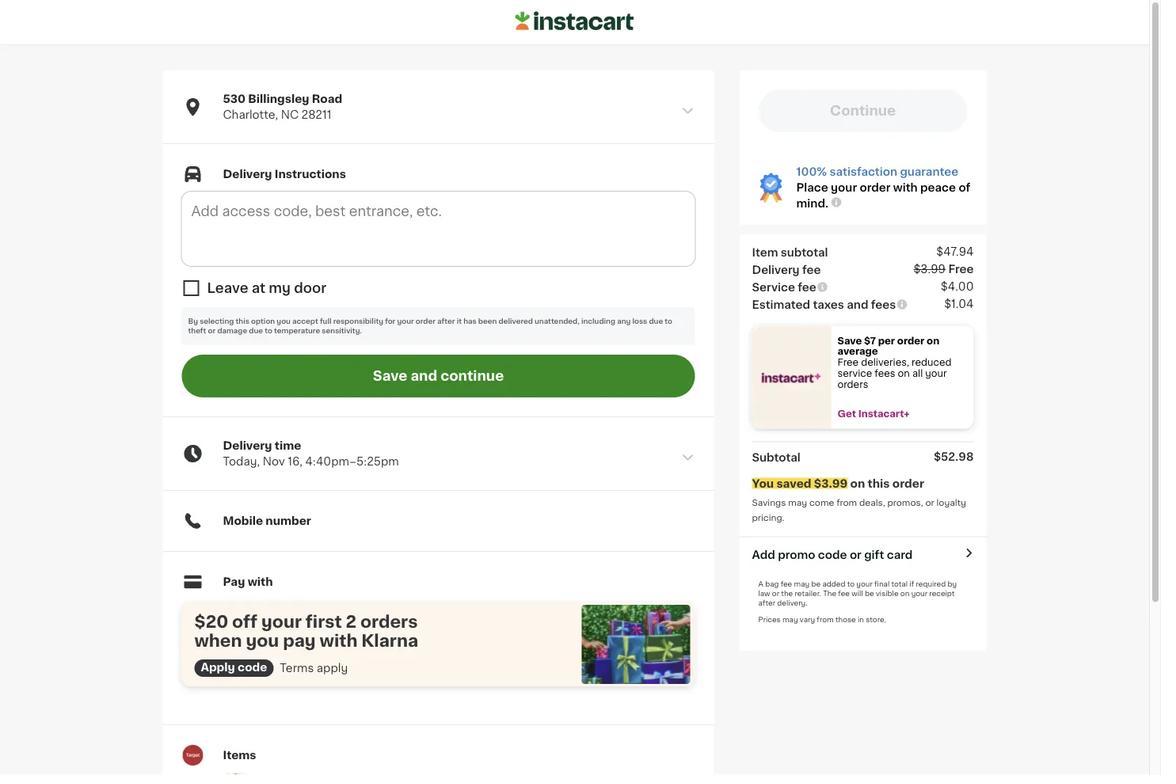 Task type: vqa. For each thing, say whether or not it's contained in the screenshot.
after within the By selecting this option you accept full responsibility for your order after it has been delivered unattended, including any loss due to theft or damage due to temperature sensitivity.
yes



Task type: describe. For each thing, give the bounding box(es) containing it.
delivery.
[[777, 600, 808, 607]]

saved
[[777, 478, 811, 489]]

orders inside the $20 off your first 2 orders when you pay with klarna
[[360, 613, 418, 630]]

delivery for delivery fee
[[752, 264, 800, 275]]

selecting
[[200, 318, 234, 325]]

delivery inside delivery time today, nov 16, 4:40pm–5:25pm
[[223, 440, 272, 452]]

0 horizontal spatial to
[[265, 328, 272, 335]]

total
[[891, 581, 908, 588]]

any
[[617, 318, 631, 325]]

order up promos,
[[892, 478, 924, 489]]

fee up the at the bottom of page
[[781, 581, 792, 588]]

in
[[858, 616, 864, 623]]

loss
[[632, 318, 647, 325]]

apply
[[201, 662, 235, 673]]

0 vertical spatial fees
[[871, 299, 896, 310]]

apply code
[[201, 662, 267, 673]]

has
[[463, 318, 477, 325]]

free inside "save $7 per order on average free deliveries, reduced service fees on all your orders"
[[838, 358, 859, 367]]

reduced
[[912, 358, 952, 367]]

or inside add promo code or gift card button
[[850, 549, 862, 560]]

the
[[781, 590, 793, 597]]

add promo code or gift card button
[[752, 547, 913, 563]]

all
[[912, 369, 923, 378]]

after inside "a bag fee may be added to your final total if required by law or the retailer. the fee will be visible on your receipt after delivery."
[[758, 600, 775, 607]]

place your order with peace of mind.
[[796, 182, 970, 209]]

to inside "a bag fee may be added to your final total if required by law or the retailer. the fee will be visible on your receipt after delivery."
[[847, 581, 855, 588]]

theft
[[188, 328, 206, 335]]

1 vertical spatial this
[[868, 478, 890, 489]]

$3.99 free
[[913, 263, 974, 274]]

on left all
[[898, 369, 910, 378]]

accept
[[292, 318, 318, 325]]

off
[[232, 613, 257, 630]]

a bag fee may be added to your final total if required by law or the retailer. the fee will be visible on your receipt after delivery.
[[758, 581, 957, 607]]

item
[[752, 247, 778, 258]]

your inside by selecting this option you accept full responsibility for your order after it has been delivered unattended, including any loss due to theft or damage due to temperature sensitivity.
[[397, 318, 414, 325]]

savings may come from deals, promos, or loyalty pricing.
[[752, 499, 968, 522]]

may for come
[[788, 499, 807, 507]]

satisfaction
[[830, 166, 897, 177]]

edwards® turtle pie image
[[220, 773, 251, 775]]

fees inside "save $7 per order on average free deliveries, reduced service fees on all your orders"
[[875, 369, 895, 378]]

leave at my door
[[207, 281, 326, 295]]

home image
[[515, 9, 634, 33]]

or inside savings may come from deals, promos, or loyalty pricing.
[[925, 499, 934, 507]]

or inside "a bag fee may be added to your final total if required by law or the retailer. the fee will be visible on your receipt after delivery."
[[772, 590, 779, 597]]

damage
[[217, 328, 247, 335]]

1 vertical spatial code
[[238, 662, 267, 673]]

promo
[[778, 549, 815, 560]]

on up 'deals,'
[[850, 478, 865, 489]]

may for vary
[[782, 616, 798, 623]]

fee up estimated taxes and fees
[[798, 282, 816, 293]]

delivery time today, nov 16, 4:40pm–5:25pm
[[223, 440, 399, 467]]

temperature
[[274, 328, 320, 335]]

order inside place your order with peace of mind.
[[860, 182, 891, 193]]

service
[[752, 282, 795, 293]]

get instacart+ button
[[831, 409, 974, 420]]

option
[[251, 318, 275, 325]]

your inside place your order with peace of mind.
[[831, 182, 857, 193]]

on up reduced
[[927, 336, 939, 345]]

this inside by selecting this option you accept full responsibility for your order after it has been delivered unattended, including any loss due to theft or damage due to temperature sensitivity.
[[236, 318, 249, 325]]

$7
[[864, 336, 876, 345]]

final
[[874, 581, 890, 588]]

orders inside "save $7 per order on average free deliveries, reduced service fees on all your orders"
[[838, 380, 868, 389]]

taxes
[[813, 299, 844, 310]]

your inside the $20 off your first 2 orders when you pay with klarna
[[261, 613, 302, 630]]

1 horizontal spatial and
[[847, 299, 868, 310]]

your up will
[[856, 581, 873, 588]]

visible
[[876, 590, 899, 597]]

fee down subtotal
[[802, 264, 821, 275]]

nov
[[263, 456, 285, 467]]

from for those
[[817, 616, 834, 623]]

delivered
[[499, 318, 533, 325]]

and inside the save and continue "button"
[[411, 370, 437, 383]]

deals,
[[859, 499, 885, 507]]

come
[[809, 499, 834, 507]]

when
[[194, 632, 242, 649]]

pricing.
[[752, 513, 784, 522]]

subtotal
[[781, 247, 828, 258]]

prices may vary from those in store.
[[758, 616, 886, 623]]

item subtotal
[[752, 247, 828, 258]]

100% satisfaction guarantee
[[796, 166, 958, 177]]

items
[[223, 750, 256, 761]]

$20 off your first 2 orders when you pay with klarna
[[194, 613, 418, 649]]

100%
[[796, 166, 827, 177]]

road
[[312, 93, 342, 105]]

today,
[[223, 456, 260, 467]]

at
[[252, 281, 265, 295]]

instructions
[[275, 169, 346, 180]]

you saved $3.99 on this order
[[752, 478, 924, 489]]

nc
[[281, 109, 299, 120]]

or inside by selecting this option you accept full responsibility for your order after it has been delivered unattended, including any loss due to theft or damage due to temperature sensitivity.
[[208, 328, 216, 335]]

average
[[838, 347, 878, 356]]

get instacart+
[[838, 409, 910, 419]]

save for save and continue
[[373, 370, 407, 383]]

save $7 per order on average free deliveries, reduced service fees on all your orders
[[838, 336, 954, 389]]

save for save $7 per order on average free deliveries, reduced service fees on all your orders
[[838, 336, 862, 345]]

mobile
[[223, 516, 263, 527]]

with inside the $20 off your first 2 orders when you pay with klarna
[[320, 632, 358, 649]]

1 horizontal spatial to
[[665, 318, 672, 325]]

apply
[[317, 663, 348, 674]]

1 horizontal spatial free
[[948, 263, 974, 274]]

pay
[[223, 577, 245, 588]]

530 billingsley road charlotte, nc 28211
[[223, 93, 342, 120]]

responsibility
[[333, 318, 383, 325]]

prices
[[758, 616, 781, 623]]

by selecting this option you accept full responsibility for your order after it has been delivered unattended, including any loss due to theft or damage due to temperature sensitivity.
[[188, 318, 672, 335]]

delivery for delivery instructions
[[223, 169, 272, 180]]

order inside by selecting this option you accept full responsibility for your order after it has been delivered unattended, including any loss due to theft or damage due to temperature sensitivity.
[[416, 318, 435, 325]]

deliveries,
[[861, 358, 909, 367]]

you
[[752, 478, 774, 489]]

a
[[758, 581, 763, 588]]

terms
[[280, 663, 314, 674]]



Task type: locate. For each thing, give the bounding box(es) containing it.
order
[[860, 182, 891, 193], [416, 318, 435, 325], [897, 336, 924, 345], [892, 478, 924, 489]]

1 horizontal spatial code
[[818, 549, 847, 560]]

0 horizontal spatial after
[[437, 318, 455, 325]]

0 horizontal spatial and
[[411, 370, 437, 383]]

or down selecting
[[208, 328, 216, 335]]

or down bag
[[772, 590, 779, 597]]

from down you saved $3.99 on this order
[[836, 499, 857, 507]]

mobile number
[[223, 516, 311, 527]]

0 vertical spatial this
[[236, 318, 249, 325]]

service fee
[[752, 282, 816, 293]]

1 vertical spatial delivery
[[752, 264, 800, 275]]

2 vertical spatial may
[[782, 616, 798, 623]]

gift
[[864, 549, 884, 560]]

0 vertical spatial save
[[838, 336, 862, 345]]

on inside "a bag fee may be added to your final total if required by law or the retailer. the fee will be visible on your receipt after delivery."
[[900, 590, 909, 597]]

billingsley
[[248, 93, 309, 105]]

be right will
[[865, 590, 874, 597]]

2 vertical spatial to
[[847, 581, 855, 588]]

0 vertical spatial after
[[437, 318, 455, 325]]

save inside "button"
[[373, 370, 407, 383]]

$3.99 down the $47.94
[[913, 263, 946, 274]]

this
[[236, 318, 249, 325], [868, 478, 890, 489]]

1 horizontal spatial orders
[[838, 380, 868, 389]]

this up 'deals,'
[[868, 478, 890, 489]]

free up $4.00
[[948, 263, 974, 274]]

fee
[[802, 264, 821, 275], [798, 282, 816, 293], [781, 581, 792, 588], [838, 590, 850, 597]]

0 vertical spatial $3.99
[[913, 263, 946, 274]]

1 horizontal spatial after
[[758, 600, 775, 607]]

save
[[838, 336, 862, 345], [373, 370, 407, 383]]

0 vertical spatial code
[[818, 549, 847, 560]]

delivery down charlotte, at the left of page
[[223, 169, 272, 180]]

delivery fee
[[752, 264, 821, 275]]

after
[[437, 318, 455, 325], [758, 600, 775, 607]]

0 vertical spatial from
[[836, 499, 857, 507]]

1 horizontal spatial this
[[868, 478, 890, 489]]

will
[[852, 590, 863, 597]]

retailer.
[[795, 590, 821, 597]]

subtotal
[[752, 452, 801, 463]]

vary
[[800, 616, 815, 623]]

0 horizontal spatial orders
[[360, 613, 418, 630]]

0 vertical spatial you
[[277, 318, 291, 325]]

may inside savings may come from deals, promos, or loyalty pricing.
[[788, 499, 807, 507]]

fees up per
[[871, 299, 896, 310]]

due
[[649, 318, 663, 325], [249, 328, 263, 335]]

$1.04
[[944, 298, 974, 309]]

530
[[223, 93, 246, 105]]

0 horizontal spatial save
[[373, 370, 407, 383]]

$47.94
[[936, 246, 974, 257]]

or left the gift
[[850, 549, 862, 560]]

may up retailer.
[[794, 581, 810, 588]]

1 vertical spatial fees
[[875, 369, 895, 378]]

code
[[818, 549, 847, 560], [238, 662, 267, 673]]

you inside by selecting this option you accept full responsibility for your order after it has been delivered unattended, including any loss due to theft or damage due to temperature sensitivity.
[[277, 318, 291, 325]]

after left it
[[437, 318, 455, 325]]

0 vertical spatial free
[[948, 263, 974, 274]]

1 horizontal spatial with
[[320, 632, 358, 649]]

2 vertical spatial with
[[320, 632, 358, 649]]

delivery
[[223, 169, 272, 180], [752, 264, 800, 275], [223, 440, 272, 452]]

added
[[822, 581, 845, 588]]

0 vertical spatial orders
[[838, 380, 868, 389]]

may inside "a bag fee may be added to your final total if required by law or the retailer. the fee will be visible on your receipt after delivery."
[[794, 581, 810, 588]]

with
[[893, 182, 918, 193], [248, 577, 273, 588], [320, 632, 358, 649]]

card
[[887, 549, 913, 560]]

save and continue button
[[182, 355, 695, 398]]

estimated taxes and fees
[[752, 299, 896, 310]]

instacart+
[[858, 409, 910, 419]]

after down law
[[758, 600, 775, 607]]

from right vary
[[817, 616, 834, 623]]

0 horizontal spatial $3.99
[[814, 478, 848, 489]]

orders down service
[[838, 380, 868, 389]]

0 vertical spatial with
[[893, 182, 918, 193]]

0 horizontal spatial from
[[817, 616, 834, 623]]

with right pay
[[248, 577, 273, 588]]

code up added
[[818, 549, 847, 560]]

1 vertical spatial you
[[246, 632, 279, 649]]

this up the damage
[[236, 318, 249, 325]]

your inside "save $7 per order on average free deliveries, reduced service fees on all your orders"
[[925, 369, 947, 378]]

be up retailer.
[[811, 581, 821, 588]]

28211
[[301, 109, 332, 120]]

0 horizontal spatial with
[[248, 577, 273, 588]]

delivery address image
[[681, 104, 695, 118]]

1 vertical spatial orders
[[360, 613, 418, 630]]

0 vertical spatial and
[[847, 299, 868, 310]]

1 horizontal spatial from
[[836, 499, 857, 507]]

1 horizontal spatial due
[[649, 318, 663, 325]]

1 vertical spatial and
[[411, 370, 437, 383]]

0 horizontal spatial be
[[811, 581, 821, 588]]

charlotte,
[[223, 109, 278, 120]]

you inside the $20 off your first 2 orders when you pay with klarna
[[246, 632, 279, 649]]

code inside button
[[818, 549, 847, 560]]

your up pay
[[261, 613, 302, 630]]

pay with
[[223, 577, 273, 588]]

1 vertical spatial from
[[817, 616, 834, 623]]

place
[[796, 182, 828, 193]]

of
[[959, 182, 970, 193]]

with down guarantee
[[893, 182, 918, 193]]

0 vertical spatial delivery
[[223, 169, 272, 180]]

delivery up today,
[[223, 440, 272, 452]]

guarantee
[[900, 166, 958, 177]]

you up temperature
[[277, 318, 291, 325]]

or
[[208, 328, 216, 335], [925, 499, 934, 507], [850, 549, 862, 560], [772, 590, 779, 597]]

or left "loyalty"
[[925, 499, 934, 507]]

save down "for"
[[373, 370, 407, 383]]

2 horizontal spatial with
[[893, 182, 918, 193]]

$3.99
[[913, 263, 946, 274], [814, 478, 848, 489]]

delivery up service
[[752, 264, 800, 275]]

with inside place your order with peace of mind.
[[893, 182, 918, 193]]

1 horizontal spatial $3.99
[[913, 263, 946, 274]]

your down "if"
[[911, 590, 927, 597]]

order down 100% satisfaction guarantee
[[860, 182, 891, 193]]

my
[[269, 281, 291, 295]]

16,
[[288, 456, 302, 467]]

order right per
[[897, 336, 924, 345]]

1 vertical spatial be
[[865, 590, 874, 597]]

2 horizontal spatial to
[[847, 581, 855, 588]]

per
[[878, 336, 895, 345]]

your down reduced
[[925, 369, 947, 378]]

1 vertical spatial $3.99
[[814, 478, 848, 489]]

required
[[916, 581, 946, 588]]

may down delivery.
[[782, 616, 798, 623]]

0 vertical spatial due
[[649, 318, 663, 325]]

those
[[835, 616, 856, 623]]

order left it
[[416, 318, 435, 325]]

save and continue
[[373, 370, 504, 383]]

get
[[838, 409, 856, 419]]

1 vertical spatial save
[[373, 370, 407, 383]]

door
[[294, 281, 326, 295]]

it
[[457, 318, 462, 325]]

your right "for"
[[397, 318, 414, 325]]

1 vertical spatial with
[[248, 577, 273, 588]]

None text field
[[182, 192, 695, 266]]

klarna
[[361, 632, 418, 649]]

2
[[346, 613, 356, 630]]

store.
[[866, 616, 886, 623]]

your
[[831, 182, 857, 193], [397, 318, 414, 325], [925, 369, 947, 378], [856, 581, 873, 588], [911, 590, 927, 597], [261, 613, 302, 630]]

1 vertical spatial to
[[265, 328, 272, 335]]

0 vertical spatial be
[[811, 581, 821, 588]]

more info about 100% satisfaction guarantee image
[[830, 196, 843, 209]]

0 horizontal spatial code
[[238, 662, 267, 673]]

you down off at the bottom left of the page
[[246, 632, 279, 649]]

number
[[266, 516, 311, 527]]

your up more info about 100% satisfaction guarantee icon
[[831, 182, 857, 193]]

2 vertical spatial delivery
[[223, 440, 272, 452]]

and right taxes
[[847, 299, 868, 310]]

0 vertical spatial to
[[665, 318, 672, 325]]

to up will
[[847, 581, 855, 588]]

order inside "save $7 per order on average free deliveries, reduced service fees on all your orders"
[[897, 336, 924, 345]]

leave
[[207, 281, 248, 295]]

0 horizontal spatial free
[[838, 358, 859, 367]]

delivery time image
[[681, 451, 695, 465]]

to right loss
[[665, 318, 672, 325]]

to down option
[[265, 328, 272, 335]]

1 vertical spatial may
[[794, 581, 810, 588]]

add promo code or gift card
[[752, 549, 913, 560]]

due down option
[[249, 328, 263, 335]]

on down total
[[900, 590, 909, 597]]

for
[[385, 318, 395, 325]]

time
[[275, 440, 301, 452]]

from for deals,
[[836, 499, 857, 507]]

delivery instructions
[[223, 169, 346, 180]]

save up average
[[838, 336, 862, 345]]

continue
[[440, 370, 504, 383]]

1 horizontal spatial save
[[838, 336, 862, 345]]

add
[[752, 549, 775, 560]]

1 vertical spatial free
[[838, 358, 859, 367]]

been
[[478, 318, 497, 325]]

1 vertical spatial due
[[249, 328, 263, 335]]

1 vertical spatial after
[[758, 600, 775, 607]]

bag
[[765, 581, 779, 588]]

may down saved
[[788, 499, 807, 507]]

4:40pm–5:25pm
[[305, 456, 399, 467]]

orders up klarna
[[360, 613, 418, 630]]

free
[[948, 263, 974, 274], [838, 358, 859, 367]]

after inside by selecting this option you accept full responsibility for your order after it has been delivered unattended, including any loss due to theft or damage due to temperature sensitivity.
[[437, 318, 455, 325]]

code right apply
[[238, 662, 267, 673]]

with down 2
[[320, 632, 358, 649]]

and left continue on the top of the page
[[411, 370, 437, 383]]

receipt
[[929, 590, 955, 597]]

terms apply
[[280, 663, 348, 674]]

due right loss
[[649, 318, 663, 325]]

0 horizontal spatial this
[[236, 318, 249, 325]]

from inside savings may come from deals, promos, or loyalty pricing.
[[836, 499, 857, 507]]

by
[[948, 581, 957, 588]]

save inside "save $7 per order on average free deliveries, reduced service fees on all your orders"
[[838, 336, 862, 345]]

promos,
[[887, 499, 923, 507]]

1 horizontal spatial be
[[865, 590, 874, 597]]

full
[[320, 318, 331, 325]]

sensitivity.
[[322, 328, 362, 335]]

$3.99 up come
[[814, 478, 848, 489]]

service
[[838, 369, 872, 378]]

fees down deliveries,
[[875, 369, 895, 378]]

pay
[[283, 632, 316, 649]]

free up service
[[838, 358, 859, 367]]

0 horizontal spatial due
[[249, 328, 263, 335]]

fee left will
[[838, 590, 850, 597]]

0 vertical spatial may
[[788, 499, 807, 507]]



